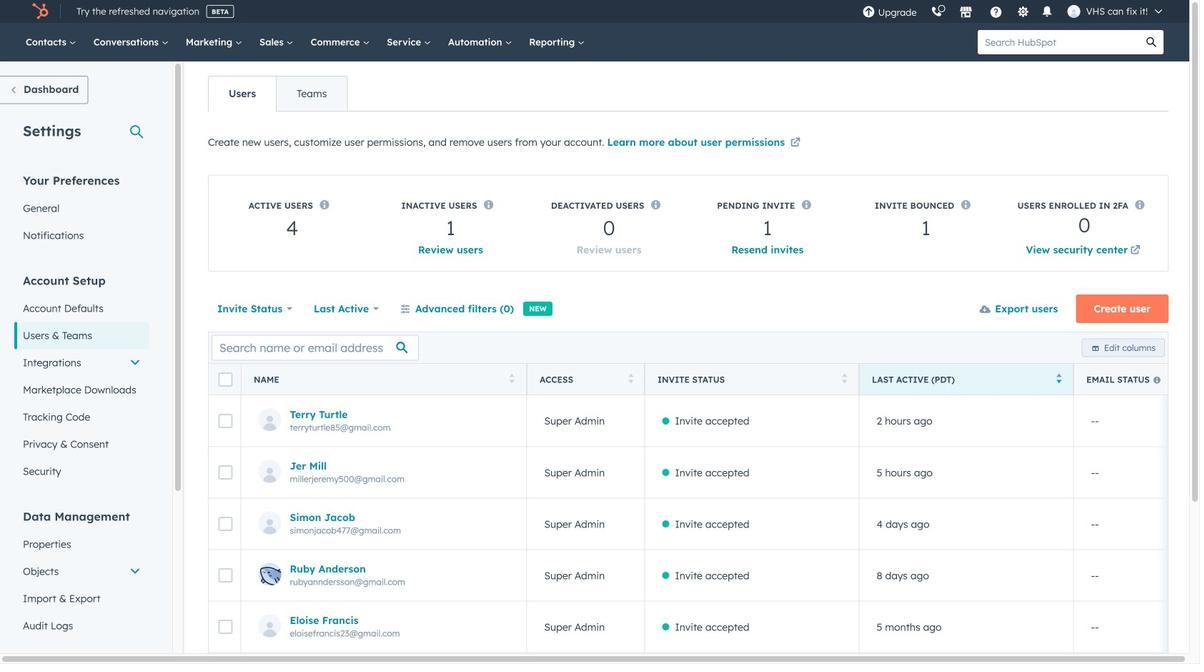 Task type: locate. For each thing, give the bounding box(es) containing it.
1 press to sort. element from the left
[[510, 374, 515, 386]]

navigation
[[208, 76, 348, 112]]

data management element
[[14, 509, 149, 640]]

Search name or email address search field
[[212, 335, 419, 361]]

name element
[[241, 653, 527, 664]]

1 press to sort. image from the left
[[510, 374, 515, 384]]

press to sort. image for 1st press to sort. element
[[510, 374, 515, 384]]

0 horizontal spatial press to sort. image
[[510, 374, 515, 384]]

menu
[[856, 0, 1173, 23]]

marketplaces image
[[960, 6, 973, 19]]

2 link opens in a new window image from the top
[[791, 138, 801, 148]]

press to sort. element
[[510, 374, 515, 386], [628, 374, 634, 386], [842, 374, 848, 386]]

press to sort. image
[[510, 374, 515, 384], [628, 374, 634, 384]]

1 link opens in a new window image from the top
[[791, 135, 801, 152]]

0 horizontal spatial press to sort. element
[[510, 374, 515, 386]]

1 horizontal spatial press to sort. image
[[628, 374, 634, 384]]

2 horizontal spatial press to sort. element
[[842, 374, 848, 386]]

link opens in a new window image
[[1131, 242, 1141, 260], [1131, 246, 1141, 256]]

your preferences element
[[14, 173, 149, 249]]

press to sort. image for second press to sort. element from the right
[[628, 374, 634, 384]]

link opens in a new window image
[[791, 135, 801, 152], [791, 138, 801, 148]]

2 press to sort. image from the left
[[628, 374, 634, 384]]

1 horizontal spatial press to sort. element
[[628, 374, 634, 386]]



Task type: vqa. For each thing, say whether or not it's contained in the screenshot.
On on the bottom of page
no



Task type: describe. For each thing, give the bounding box(es) containing it.
press to sort. image
[[842, 374, 848, 384]]

last active element
[[860, 653, 1074, 664]]

descending sort. press to sort ascending. element
[[1057, 374, 1062, 386]]

2 press to sort. element from the left
[[628, 374, 634, 386]]

email status element
[[1074, 653, 1201, 664]]

Search HubSpot search field
[[978, 30, 1140, 54]]

descending sort. press to sort ascending. image
[[1057, 374, 1062, 384]]

terry turtle image
[[1068, 5, 1081, 18]]

1 link opens in a new window image from the top
[[1131, 242, 1141, 260]]

account setup element
[[14, 273, 149, 485]]

invite status element
[[645, 653, 860, 664]]

2 link opens in a new window image from the top
[[1131, 246, 1141, 256]]

3 press to sort. element from the left
[[842, 374, 848, 386]]

access element
[[527, 653, 645, 664]]



